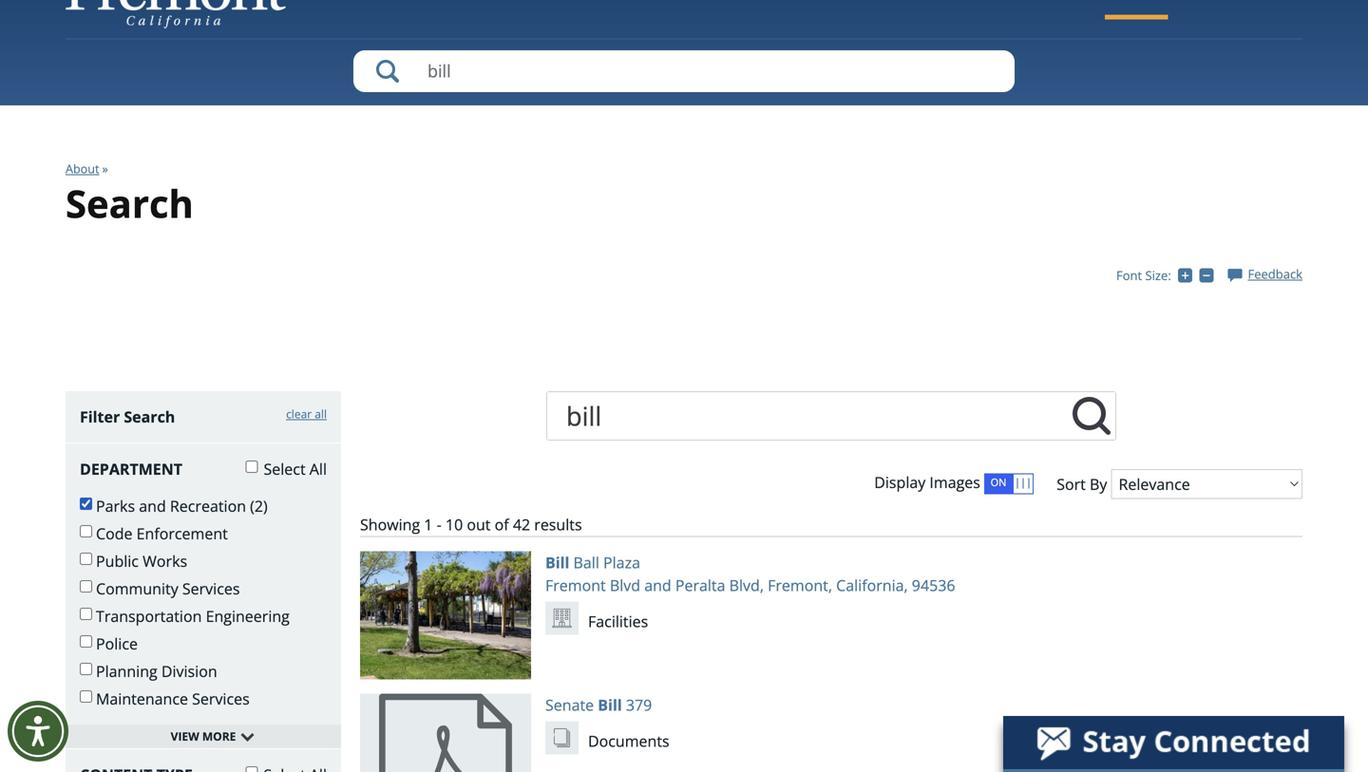 Task type: vqa. For each thing, say whether or not it's contained in the screenshot.
And
yes



Task type: locate. For each thing, give the bounding box(es) containing it.
94536
[[912, 575, 955, 596]]

Parks and Recreation (2) checkbox
[[80, 498, 92, 510]]

code enforcement
[[96, 523, 228, 544]]

feedback
[[1248, 265, 1302, 282]]

blvd,
[[729, 575, 764, 596]]

facilities
[[588, 611, 648, 632]]

None checkbox
[[245, 767, 258, 772]]

senate
[[545, 695, 594, 715]]

None text field
[[1068, 392, 1115, 440]]

select all
[[260, 459, 327, 479]]

enforcement
[[136, 523, 228, 544]]

None checkbox
[[245, 461, 258, 473]]

bill left 379
[[598, 695, 622, 715]]

and
[[139, 496, 166, 516], [644, 575, 671, 596]]

showing
[[360, 514, 420, 535]]

peralta
[[675, 575, 725, 596]]

1 vertical spatial bill
[[598, 695, 622, 715]]

department
[[80, 459, 182, 479]]

0 horizontal spatial and
[[139, 496, 166, 516]]

font size: link
[[1116, 267, 1171, 284]]

- right + at right
[[1214, 266, 1218, 283]]

0 horizontal spatial bill
[[545, 552, 569, 573]]

0 vertical spatial -
[[1214, 266, 1218, 283]]

0 vertical spatial search
[[66, 177, 194, 229]]

filter search
[[80, 406, 175, 427]]

1 vertical spatial and
[[644, 575, 671, 596]]

showing 1 - 10 out of 42 results
[[360, 514, 582, 535]]

ball
[[573, 552, 599, 573]]

Search text field
[[353, 50, 1015, 92]]

search down about
[[66, 177, 194, 229]]

and inside bill ball plaza fremont blvd and peralta blvd, fremont, california, 94536
[[644, 575, 671, 596]]

services up more
[[192, 689, 250, 709]]

Planning Division checkbox
[[80, 663, 92, 675]]

-
[[1214, 266, 1218, 283], [437, 514, 442, 535]]

1 horizontal spatial and
[[644, 575, 671, 596]]

documents
[[588, 731, 669, 751]]

view more button
[[66, 725, 341, 749]]

services
[[182, 578, 240, 599], [192, 689, 250, 709]]

search for about search
[[66, 177, 194, 229]]

1 vertical spatial services
[[192, 689, 250, 709]]

search
[[66, 177, 194, 229], [124, 406, 175, 427]]

bill
[[545, 552, 569, 573], [598, 695, 622, 715]]

about
[[66, 161, 99, 177]]

public
[[96, 551, 139, 571]]

results
[[534, 514, 582, 535]]

search for filter search
[[124, 406, 175, 427]]

community
[[96, 578, 178, 599]]

(2)
[[250, 496, 268, 516]]

services up transportation engineering
[[182, 578, 240, 599]]

- right 1
[[437, 514, 442, 535]]

- link
[[1199, 266, 1218, 283]]

images
[[930, 472, 980, 492]]

bill inside bill ball plaza fremont blvd and peralta blvd, fremont, california, 94536
[[545, 552, 569, 573]]

0 vertical spatial services
[[182, 578, 240, 599]]

font size:
[[1116, 267, 1171, 284]]

about search
[[66, 161, 194, 229]]

1 vertical spatial search
[[124, 406, 175, 427]]

search right the "filter"
[[124, 406, 175, 427]]

clear all link
[[286, 406, 327, 423]]

bill left ball
[[545, 552, 569, 573]]

code
[[96, 523, 133, 544]]

+ link
[[1178, 266, 1199, 283]]

parks and recreation (2)
[[96, 496, 268, 516]]

and up code enforcement
[[139, 496, 166, 516]]

clear
[[286, 406, 312, 422]]

0 vertical spatial bill
[[545, 552, 569, 573]]

blvd
[[610, 575, 640, 596]]

plaza
[[603, 552, 640, 573]]

bill ball plaza image
[[360, 551, 531, 680]]

transportation engineering
[[96, 606, 290, 626]]

bill ball plaza fremont blvd and peralta blvd, fremont, california, 94536
[[545, 552, 955, 596]]

maintenance services
[[96, 689, 250, 709]]

all
[[310, 459, 327, 479]]

Community Services checkbox
[[80, 580, 92, 593]]

and right blvd
[[644, 575, 671, 596]]

0 horizontal spatial -
[[437, 514, 442, 535]]

379
[[626, 695, 652, 715]]

1 horizontal spatial -
[[1214, 266, 1218, 283]]

view more
[[171, 729, 236, 744]]

works
[[143, 551, 187, 571]]



Task type: describe. For each thing, give the bounding box(es) containing it.
out
[[467, 514, 491, 535]]

clear all
[[286, 406, 327, 422]]

services for community services
[[182, 578, 240, 599]]

fremont
[[545, 575, 606, 596]]

display
[[874, 472, 926, 492]]

recreation
[[170, 496, 246, 516]]

on
[[991, 475, 1007, 489]]

stay connected image
[[1003, 716, 1342, 770]]

filter
[[80, 406, 120, 427]]

all
[[315, 406, 327, 422]]

services for maintenance services
[[192, 689, 250, 709]]

division
[[161, 661, 217, 682]]

more
[[202, 729, 236, 744]]

+
[[1192, 266, 1199, 283]]

0 vertical spatial and
[[139, 496, 166, 516]]

1
[[424, 514, 433, 535]]

planning division
[[96, 661, 217, 682]]

community services
[[96, 578, 240, 599]]

size:
[[1145, 267, 1171, 284]]

maintenance
[[96, 689, 188, 709]]

on |||
[[991, 475, 1032, 489]]

1 vertical spatial -
[[437, 514, 442, 535]]

Transportation Engineering checkbox
[[80, 608, 92, 620]]

senate bill 379
[[545, 695, 652, 715]]

Police checkbox
[[80, 635, 92, 648]]

Public Works checkbox
[[80, 553, 92, 565]]

california,
[[836, 575, 908, 596]]

engineering
[[206, 606, 290, 626]]

10
[[445, 514, 463, 535]]

planning
[[96, 661, 157, 682]]

sort by
[[1057, 474, 1107, 494]]

Search... text field
[[547, 392, 1068, 440]]

fremont,
[[768, 575, 832, 596]]

police
[[96, 634, 138, 654]]

of
[[495, 514, 509, 535]]

public works
[[96, 551, 187, 571]]

sort
[[1057, 474, 1086, 494]]

Code Enforcement checkbox
[[80, 525, 92, 538]]

display images
[[874, 472, 980, 492]]

Maintenance Services checkbox
[[80, 691, 92, 703]]

1 horizontal spatial bill
[[598, 695, 622, 715]]

font
[[1116, 267, 1142, 284]]

by
[[1090, 474, 1107, 494]]

|||
[[1015, 475, 1032, 489]]

feedback link
[[1228, 265, 1302, 282]]

about link
[[66, 161, 99, 177]]

parks
[[96, 496, 135, 516]]

select
[[264, 459, 306, 479]]

transportation
[[96, 606, 202, 626]]

view
[[171, 729, 199, 744]]

42
[[513, 514, 530, 535]]



